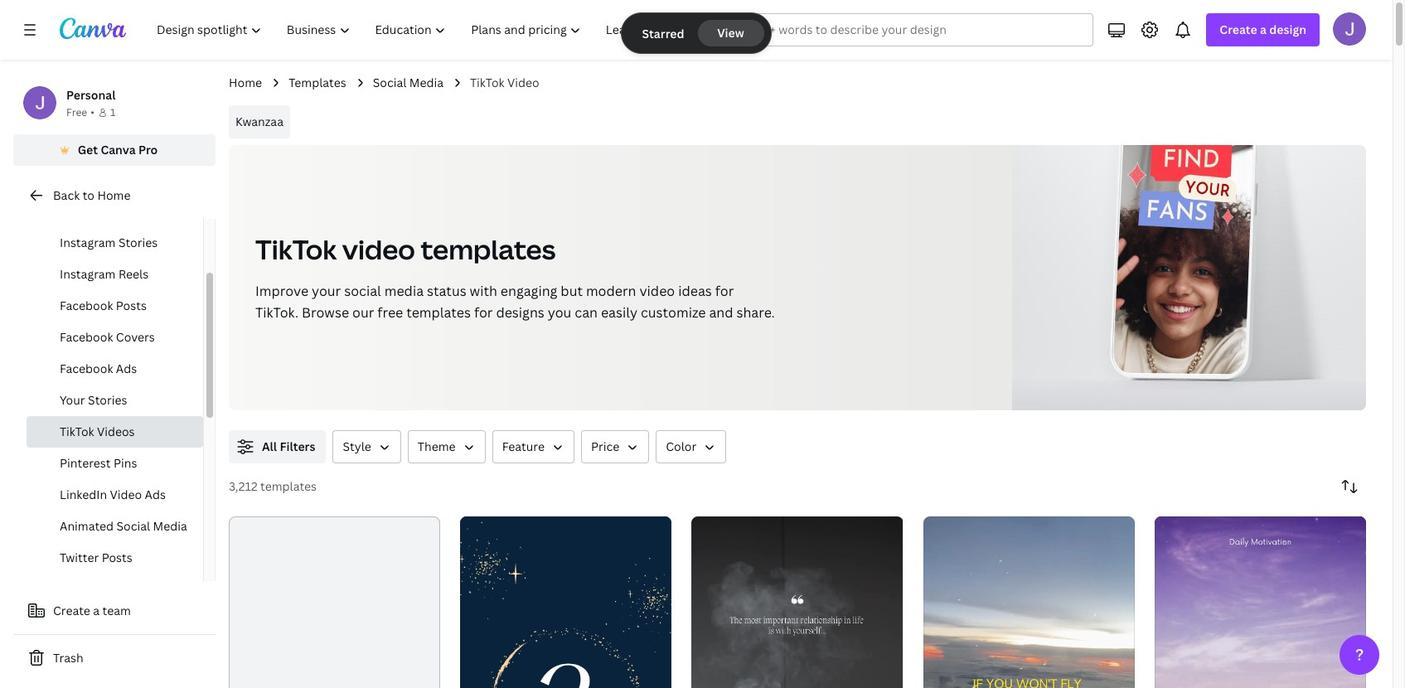 Task type: vqa. For each thing, say whether or not it's contained in the screenshot.
Genericname382024 image
no



Task type: describe. For each thing, give the bounding box(es) containing it.
modern
[[586, 282, 637, 300]]

create a blank tiktok video element
[[229, 517, 441, 688]]

team
[[102, 603, 131, 619]]

a for team
[[93, 603, 100, 619]]

3,212
[[229, 479, 258, 494]]

trash
[[53, 650, 83, 666]]

canva
[[101, 142, 136, 158]]

a for design
[[1261, 22, 1267, 37]]

facebook posts
[[60, 298, 147, 313]]

designs
[[496, 304, 545, 322]]

linkedin video ads
[[60, 487, 166, 503]]

style
[[343, 439, 371, 454]]

pro
[[138, 142, 158, 158]]

facebook for facebook covers
[[60, 329, 113, 345]]

free
[[66, 105, 87, 119]]

covers
[[116, 329, 155, 345]]

back to home
[[53, 187, 131, 203]]

personal
[[66, 87, 116, 103]]

and
[[709, 304, 734, 322]]

0 horizontal spatial social
[[117, 518, 150, 534]]

all filters
[[262, 439, 316, 454]]

can
[[575, 304, 598, 322]]

2 vertical spatial templates
[[260, 479, 317, 494]]

create for create a design
[[1220, 22, 1258, 37]]

back
[[53, 187, 80, 203]]

facebook for facebook ads
[[60, 361, 113, 377]]

instagram for instagram reels
[[60, 266, 116, 282]]

feature
[[502, 439, 545, 454]]

instagram reels
[[60, 266, 149, 282]]

theme
[[418, 439, 456, 454]]

kwanzaa
[[236, 114, 284, 129]]

filters
[[280, 439, 316, 454]]

pins
[[114, 455, 137, 471]]

get
[[78, 142, 98, 158]]

create a team button
[[13, 595, 216, 628]]

1
[[110, 105, 115, 119]]

but
[[561, 282, 583, 300]]

create a team
[[53, 603, 131, 619]]

your stories link
[[27, 385, 203, 416]]

social media
[[373, 75, 444, 90]]

twitter
[[60, 550, 99, 566]]

facebook covers link
[[27, 322, 203, 353]]

feature button
[[492, 430, 575, 464]]

0 horizontal spatial ads
[[116, 361, 137, 377]]

improve
[[255, 282, 309, 300]]

with
[[470, 282, 498, 300]]

instagram for instagram stories
[[60, 235, 116, 250]]

facebook posts link
[[27, 290, 203, 322]]

color
[[666, 439, 697, 454]]

you
[[548, 304, 572, 322]]

Search search field
[[739, 14, 1083, 46]]

status
[[427, 282, 467, 300]]

status containing view
[[622, 13, 771, 53]]

get canva pro button
[[13, 134, 216, 166]]

share.
[[737, 304, 775, 322]]

1 vertical spatial home
[[97, 187, 131, 203]]

posts for facebook posts
[[116, 298, 147, 313]]

our
[[353, 304, 374, 322]]

social
[[344, 282, 381, 300]]

pinterest pins
[[60, 455, 137, 471]]

get canva pro
[[78, 142, 158, 158]]

view
[[718, 25, 744, 41]]

instagram posts
[[60, 203, 149, 219]]

home link
[[229, 74, 262, 92]]

videos
[[97, 424, 135, 440]]

create a design
[[1220, 22, 1307, 37]]

easily
[[601, 304, 638, 322]]

tiktok for tiktok video
[[470, 75, 505, 90]]

video for linkedin
[[110, 487, 142, 503]]

0 vertical spatial home
[[229, 75, 262, 90]]

tiktok.
[[255, 304, 299, 322]]

instagram reels link
[[27, 259, 203, 290]]

create a design button
[[1207, 13, 1320, 46]]

instagram posts link
[[27, 196, 203, 227]]

price
[[591, 439, 620, 454]]

0 horizontal spatial video
[[342, 231, 415, 267]]

tiktok videos
[[60, 424, 135, 440]]

theme button
[[408, 430, 486, 464]]



Task type: locate. For each thing, give the bounding box(es) containing it.
1 horizontal spatial home
[[229, 75, 262, 90]]

media down linkedin video ads link
[[153, 518, 187, 534]]

starred
[[642, 25, 685, 41]]

1 horizontal spatial ads
[[145, 487, 166, 503]]

for down 'with'
[[474, 304, 493, 322]]

0 vertical spatial posts
[[118, 203, 149, 219]]

instagram stories link
[[27, 227, 203, 259]]

all filters button
[[229, 430, 326, 464]]

ads up "animated social media"
[[145, 487, 166, 503]]

0 vertical spatial video
[[508, 75, 540, 90]]

reels
[[118, 266, 149, 282]]

posts up instagram stories link
[[118, 203, 149, 219]]

2 vertical spatial facebook
[[60, 361, 113, 377]]

facebook for facebook posts
[[60, 298, 113, 313]]

media down top level navigation element
[[409, 75, 444, 90]]

0 vertical spatial media
[[409, 75, 444, 90]]

tiktok video templates image
[[1113, 123, 1255, 374], [1013, 145, 1367, 411]]

engaging
[[501, 282, 558, 300]]

1 vertical spatial for
[[474, 304, 493, 322]]

posts down animated social media link on the left bottom of page
[[102, 550, 132, 566]]

1 vertical spatial video
[[640, 282, 675, 300]]

home
[[229, 75, 262, 90], [97, 187, 131, 203]]

design
[[1270, 22, 1307, 37]]

2 facebook from the top
[[60, 329, 113, 345]]

ads
[[116, 361, 137, 377], [145, 487, 166, 503]]

2 vertical spatial tiktok
[[60, 424, 94, 440]]

posts for instagram posts
[[118, 203, 149, 219]]

templates
[[421, 231, 556, 267], [407, 304, 471, 322], [260, 479, 317, 494]]

None search field
[[706, 13, 1094, 46]]

animated social media link
[[27, 511, 203, 542]]

Sort by button
[[1334, 470, 1367, 503]]

customize
[[641, 304, 706, 322]]

posts inside the instagram posts link
[[118, 203, 149, 219]]

price button
[[581, 430, 650, 464]]

1 vertical spatial ads
[[145, 487, 166, 503]]

2 vertical spatial posts
[[102, 550, 132, 566]]

0 vertical spatial templates
[[421, 231, 556, 267]]

0 vertical spatial ads
[[116, 361, 137, 377]]

0 horizontal spatial media
[[153, 518, 187, 534]]

tiktok for tiktok video templates
[[255, 231, 337, 267]]

pinterest pins link
[[27, 448, 203, 479]]

1 vertical spatial posts
[[116, 298, 147, 313]]

home up the kwanzaa at the left
[[229, 75, 262, 90]]

0 vertical spatial stories
[[118, 235, 158, 250]]

1 horizontal spatial create
[[1220, 22, 1258, 37]]

1 vertical spatial create
[[53, 603, 90, 619]]

2 horizontal spatial tiktok
[[470, 75, 505, 90]]

posts
[[118, 203, 149, 219], [116, 298, 147, 313], [102, 550, 132, 566]]

for
[[715, 282, 734, 300], [474, 304, 493, 322]]

tiktok down your
[[60, 424, 94, 440]]

0 horizontal spatial create
[[53, 603, 90, 619]]

2 vertical spatial instagram
[[60, 266, 116, 282]]

0 vertical spatial tiktok
[[470, 75, 505, 90]]

1 horizontal spatial a
[[1261, 22, 1267, 37]]

a left the design
[[1261, 22, 1267, 37]]

0 horizontal spatial tiktok
[[60, 424, 94, 440]]

1 vertical spatial tiktok
[[255, 231, 337, 267]]

0 horizontal spatial home
[[97, 187, 131, 203]]

video inside improve your social media status with engaging but modern video ideas for tiktok. browse our free templates for designs you can easily customize and share.
[[640, 282, 675, 300]]

stories for instagram stories
[[118, 235, 158, 250]]

style button
[[333, 430, 401, 464]]

0 vertical spatial create
[[1220, 22, 1258, 37]]

status
[[622, 13, 771, 53]]

0 vertical spatial for
[[715, 282, 734, 300]]

0 vertical spatial a
[[1261, 22, 1267, 37]]

free
[[378, 304, 403, 322]]

2 instagram from the top
[[60, 235, 116, 250]]

your
[[60, 392, 85, 408]]

tiktok video
[[470, 75, 540, 90]]

facebook ads
[[60, 361, 137, 377]]

templates
[[289, 75, 346, 90]]

media
[[409, 75, 444, 90], [153, 518, 187, 534]]

posts for twitter posts
[[102, 550, 132, 566]]

templates link
[[289, 74, 346, 92]]

facebook
[[60, 298, 113, 313], [60, 329, 113, 345], [60, 361, 113, 377]]

for up and
[[715, 282, 734, 300]]

twitter posts link
[[27, 542, 203, 574]]

0 vertical spatial facebook
[[60, 298, 113, 313]]

1 vertical spatial templates
[[407, 304, 471, 322]]

free •
[[66, 105, 94, 119]]

tiktok up improve
[[255, 231, 337, 267]]

templates inside improve your social media status with engaging but modern video ideas for tiktok. browse our free templates for designs you can easily customize and share.
[[407, 304, 471, 322]]

a inside 'create a team' button
[[93, 603, 100, 619]]

0 horizontal spatial a
[[93, 603, 100, 619]]

facebook down 'instagram reels'
[[60, 298, 113, 313]]

3,212 templates
[[229, 479, 317, 494]]

linkedin video ads link
[[27, 479, 203, 511]]

view button
[[698, 20, 764, 46]]

1 vertical spatial social
[[117, 518, 150, 534]]

color button
[[656, 430, 727, 464]]

0 vertical spatial instagram
[[60, 203, 116, 219]]

1 instagram from the top
[[60, 203, 116, 219]]

templates down "status"
[[407, 304, 471, 322]]

all
[[262, 439, 277, 454]]

social down linkedin video ads link
[[117, 518, 150, 534]]

1 vertical spatial media
[[153, 518, 187, 534]]

social
[[373, 75, 407, 90], [117, 518, 150, 534]]

animated
[[60, 518, 114, 534]]

home right to
[[97, 187, 131, 203]]

video for tiktok
[[508, 75, 540, 90]]

instagram stories
[[60, 235, 158, 250]]

back to home link
[[13, 179, 216, 212]]

0 vertical spatial video
[[342, 231, 415, 267]]

social down top level navigation element
[[373, 75, 407, 90]]

templates down all filters on the left bottom of page
[[260, 479, 317, 494]]

top level navigation element
[[146, 13, 666, 46]]

1 vertical spatial a
[[93, 603, 100, 619]]

1 horizontal spatial social
[[373, 75, 407, 90]]

create inside button
[[53, 603, 90, 619]]

instagram
[[60, 203, 116, 219], [60, 235, 116, 250], [60, 266, 116, 282]]

posts inside "facebook posts" link
[[116, 298, 147, 313]]

ideas
[[679, 282, 712, 300]]

templates up 'with'
[[421, 231, 556, 267]]

1 vertical spatial stories
[[88, 392, 127, 408]]

social media link
[[373, 74, 444, 92]]

your stories
[[60, 392, 127, 408]]

create left team
[[53, 603, 90, 619]]

create inside dropdown button
[[1220, 22, 1258, 37]]

video up social
[[342, 231, 415, 267]]

tiktok video templates
[[255, 231, 556, 267]]

1 horizontal spatial tiktok
[[255, 231, 337, 267]]

video
[[508, 75, 540, 90], [110, 487, 142, 503]]

create
[[1220, 22, 1258, 37], [53, 603, 90, 619]]

posts down reels
[[116, 298, 147, 313]]

your
[[312, 282, 341, 300]]

to
[[83, 187, 95, 203]]

1 horizontal spatial media
[[409, 75, 444, 90]]

facebook ads link
[[27, 353, 203, 385]]

1 facebook from the top
[[60, 298, 113, 313]]

3 instagram from the top
[[60, 266, 116, 282]]

instagram for instagram posts
[[60, 203, 116, 219]]

0 vertical spatial social
[[373, 75, 407, 90]]

stories down facebook ads link
[[88, 392, 127, 408]]

improve your social media status with engaging but modern video ideas for tiktok. browse our free templates for designs you can easily customize and share.
[[255, 282, 775, 322]]

a inside create a design dropdown button
[[1261, 22, 1267, 37]]

stories up reels
[[118, 235, 158, 250]]

linkedin
[[60, 487, 107, 503]]

1 horizontal spatial video
[[508, 75, 540, 90]]

stories for your stories
[[88, 392, 127, 408]]

twitter posts
[[60, 550, 132, 566]]

1 vertical spatial instagram
[[60, 235, 116, 250]]

jacob simon image
[[1334, 12, 1367, 46]]

tiktok right social media
[[470, 75, 505, 90]]

1 horizontal spatial video
[[640, 282, 675, 300]]

facebook up your stories
[[60, 361, 113, 377]]

animated social media
[[60, 518, 187, 534]]

facebook covers
[[60, 329, 155, 345]]

media
[[385, 282, 424, 300]]

create left the design
[[1220, 22, 1258, 37]]

3 facebook from the top
[[60, 361, 113, 377]]

pinterest
[[60, 455, 111, 471]]

trash link
[[13, 642, 216, 675]]

kwanzaa link
[[229, 105, 290, 138]]

1 vertical spatial video
[[110, 487, 142, 503]]

create for create a team
[[53, 603, 90, 619]]

1 horizontal spatial for
[[715, 282, 734, 300]]

ads down covers
[[116, 361, 137, 377]]

0 horizontal spatial video
[[110, 487, 142, 503]]

a left team
[[93, 603, 100, 619]]

browse
[[302, 304, 349, 322]]

0 horizontal spatial for
[[474, 304, 493, 322]]

tiktok for tiktok videos
[[60, 424, 94, 440]]

posts inside twitter posts link
[[102, 550, 132, 566]]

video up "customize"
[[640, 282, 675, 300]]

1 vertical spatial facebook
[[60, 329, 113, 345]]

•
[[91, 105, 94, 119]]

facebook up facebook ads
[[60, 329, 113, 345]]



